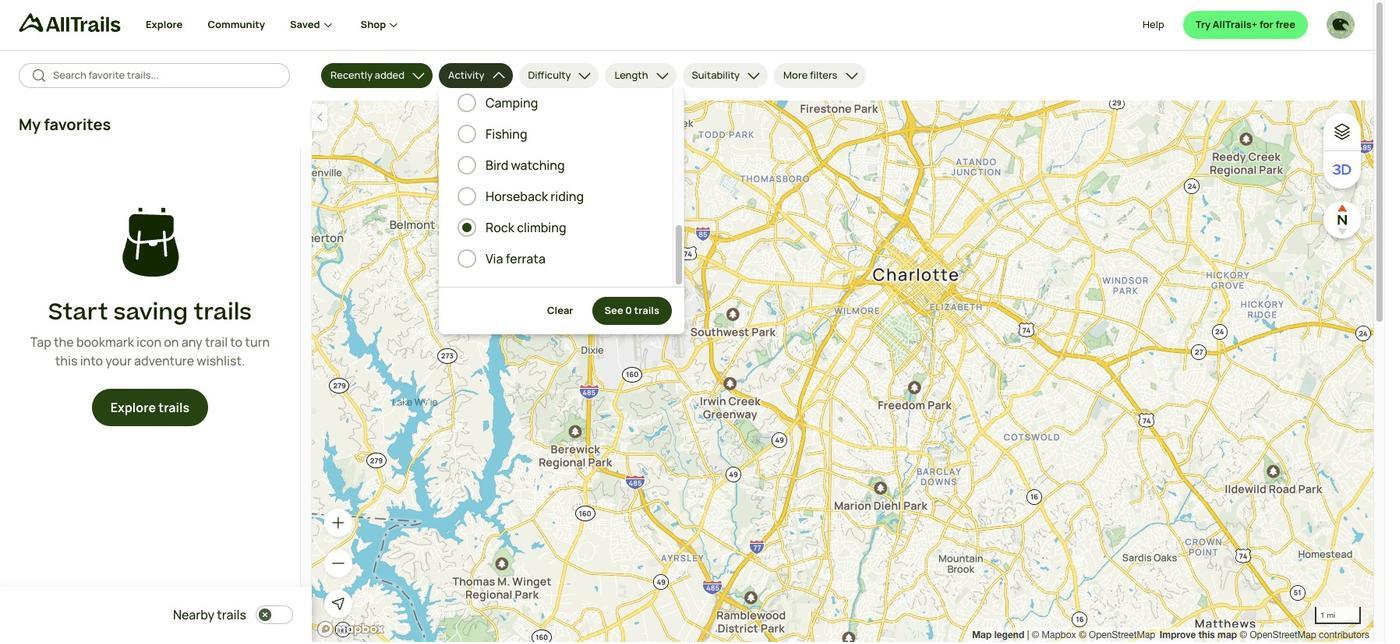 Task type: locate. For each thing, give the bounding box(es) containing it.
openstreetmap right map at the right of page
[[1250, 630, 1317, 641]]

explore
[[146, 17, 183, 31], [111, 400, 156, 417]]

trails inside start saving trails tap the bookmark icon on any trail to turn this into your adventure wishlist.
[[194, 296, 252, 329]]

0 horizontal spatial this
[[55, 353, 78, 370]]

your
[[106, 353, 132, 370]]

mi
[[1328, 611, 1336, 620]]

horseback
[[486, 188, 548, 205]]

explore for explore
[[146, 17, 183, 31]]

on
[[164, 334, 179, 351]]

©
[[1032, 630, 1040, 641], [1079, 630, 1087, 641], [1240, 630, 1248, 641]]

icon
[[137, 334, 161, 351]]

recently
[[331, 68, 373, 82]]

more filters button
[[774, 63, 866, 88]]

trails down adventure
[[159, 400, 190, 417]]

start
[[48, 296, 108, 329]]

contributors
[[1320, 630, 1370, 641]]

suitability
[[692, 68, 740, 82]]

saved button
[[290, 0, 361, 50]]

camping
[[486, 94, 538, 112]]

explore trails
[[111, 400, 190, 417]]

community link
[[208, 0, 265, 50]]

the
[[54, 334, 74, 351]]

1 vertical spatial explore
[[111, 400, 156, 417]]

my favorites
[[19, 114, 111, 135]]

suitability button
[[683, 63, 768, 88]]

zoom map out image
[[331, 556, 346, 572]]

map legend | © mapbox © openstreetmap improve this map © openstreetmap contributors
[[973, 629, 1370, 641]]

2 horizontal spatial ©
[[1240, 630, 1248, 641]]

option group
[[458, 0, 654, 268]]

1 mi
[[1321, 611, 1336, 620]]

© right map at the right of page
[[1240, 630, 1248, 641]]

for
[[1260, 17, 1274, 31]]

explore up the search favorite trails... field
[[146, 17, 183, 31]]

added
[[375, 68, 405, 82]]

reset north and pitch image
[[1327, 204, 1359, 236]]

this inside "list"
[[1199, 629, 1216, 641]]

explore link
[[146, 0, 183, 50]]

Search favorite trails... field
[[53, 68, 278, 83]]

openstreetmap left the improve on the bottom right
[[1090, 630, 1156, 641]]

this inside start saving trails tap the bookmark icon on any trail to turn this into your adventure wishlist.
[[55, 353, 78, 370]]

adventure
[[134, 353, 194, 370]]

1 vertical spatial this
[[1199, 629, 1216, 641]]

see
[[605, 304, 624, 318]]

more filters
[[784, 68, 838, 82]]

list
[[973, 628, 1370, 643]]

improve
[[1160, 629, 1197, 641]]

2 openstreetmap from the left
[[1250, 630, 1317, 641]]

trails
[[194, 296, 252, 329], [634, 304, 660, 318], [159, 400, 190, 417], [217, 607, 246, 624]]

close this dialog image
[[1332, 577, 1348, 592]]

1 horizontal spatial ©
[[1079, 630, 1087, 641]]

trails up trail
[[194, 296, 252, 329]]

list containing map legend
[[973, 628, 1370, 643]]

current location image
[[331, 597, 346, 612]]

recently added button
[[321, 63, 433, 88]]

0 horizontal spatial ©
[[1032, 630, 1040, 641]]

saved link
[[290, 0, 336, 50]]

difficulty
[[528, 68, 571, 82]]

explore for explore trails
[[111, 400, 156, 417]]

0
[[626, 304, 632, 318]]

nearby trails
[[173, 607, 246, 624]]

fishing
[[486, 126, 528, 143]]

clear
[[547, 304, 574, 318]]

this down the
[[55, 353, 78, 370]]

0 vertical spatial explore
[[146, 17, 183, 31]]

map region
[[312, 101, 1374, 643]]

activity
[[448, 68, 485, 82]]

openstreetmap
[[1090, 630, 1156, 641], [1250, 630, 1317, 641]]

map
[[973, 629, 992, 641]]

explore inside 'button'
[[111, 400, 156, 417]]

this
[[55, 353, 78, 370], [1199, 629, 1216, 641]]

0 horizontal spatial openstreetmap
[[1090, 630, 1156, 641]]

explore down the your
[[111, 400, 156, 417]]

favorites
[[44, 114, 111, 135]]

© right mapbox
[[1079, 630, 1087, 641]]

1 horizontal spatial this
[[1199, 629, 1216, 641]]

map options image
[[1334, 122, 1352, 141]]

free
[[1276, 17, 1296, 31]]

help link
[[1143, 11, 1165, 39]]

via
[[486, 250, 503, 267]]

difficulty button
[[519, 63, 599, 88]]

trails right 0
[[634, 304, 660, 318]]

1 horizontal spatial openstreetmap
[[1250, 630, 1317, 641]]

this left map at the right of page
[[1199, 629, 1216, 641]]

wishlist.
[[197, 353, 245, 370]]

dialog
[[0, 0, 1386, 643]]

0 vertical spatial this
[[55, 353, 78, 370]]

bookmark
[[76, 334, 134, 351]]

via ferrata
[[486, 250, 546, 267]]

© right |
[[1032, 630, 1040, 641]]



Task type: vqa. For each thing, say whether or not it's contained in the screenshot.
list
yes



Task type: describe. For each thing, give the bounding box(es) containing it.
trails inside button
[[634, 304, 660, 318]]

trails right nearby
[[217, 607, 246, 624]]

community
[[208, 17, 265, 31]]

shop
[[361, 17, 386, 31]]

recently added
[[331, 68, 405, 82]]

map legend link
[[973, 629, 1028, 641]]

watching
[[511, 157, 565, 174]]

explore trails button
[[92, 389, 208, 427]]

mapbox
[[1042, 630, 1077, 641]]

saved
[[290, 17, 320, 31]]

© openstreetmap contributors link
[[1240, 630, 1370, 641]]

try alltrails+ for free
[[1196, 17, 1296, 31]]

improve this map link
[[1160, 629, 1238, 641]]

|
[[1028, 630, 1030, 641]]

bird watching
[[486, 157, 565, 174]]

any
[[181, 334, 203, 351]]

enable 3d map image
[[1334, 161, 1352, 179]]

alltrails link
[[19, 13, 146, 39]]

3 © from the left
[[1240, 630, 1248, 641]]

my
[[19, 114, 41, 135]]

trail
[[205, 334, 228, 351]]

trails inside 'button'
[[159, 400, 190, 417]]

© mapbox link
[[1032, 630, 1077, 641]]

try alltrails+ for free link
[[1184, 11, 1309, 39]]

turn
[[245, 334, 270, 351]]

more
[[784, 68, 808, 82]]

shop button
[[361, 0, 402, 50]]

tara image
[[1327, 11, 1355, 39]]

activity button
[[439, 63, 513, 88]]

length
[[615, 68, 648, 82]]

nearby
[[173, 607, 215, 624]]

zoom map in image
[[331, 515, 346, 531]]

try
[[1196, 17, 1211, 31]]

1 openstreetmap from the left
[[1090, 630, 1156, 641]]

tap
[[30, 334, 51, 351]]

© openstreetmap link
[[1079, 630, 1156, 641]]

saving
[[114, 296, 188, 329]]

horseback riding
[[486, 188, 584, 205]]

legend
[[995, 629, 1025, 641]]

help
[[1143, 17, 1165, 31]]

ferrata
[[506, 250, 546, 267]]

2 © from the left
[[1079, 630, 1087, 641]]

alltrails+
[[1213, 17, 1258, 31]]

rock climbing
[[486, 219, 567, 236]]

option group containing camping
[[458, 0, 654, 268]]

alltrails image
[[19, 13, 121, 32]]

1 © from the left
[[1032, 630, 1040, 641]]

filters
[[810, 68, 838, 82]]

length button
[[605, 63, 677, 88]]

start saving trails tap the bookmark icon on any trail to turn this into your adventure wishlist.
[[30, 296, 270, 370]]

see 0 trails button
[[592, 297, 672, 325]]

into
[[80, 353, 103, 370]]

shop link
[[361, 0, 402, 50]]

1
[[1321, 611, 1325, 620]]

climbing
[[517, 219, 567, 236]]

riding
[[551, 188, 584, 205]]

map
[[1218, 629, 1238, 641]]

clear button
[[535, 297, 586, 325]]

rock
[[486, 219, 515, 236]]

to
[[230, 334, 243, 351]]

see 0 trails
[[605, 304, 660, 318]]

bird
[[486, 157, 509, 174]]



